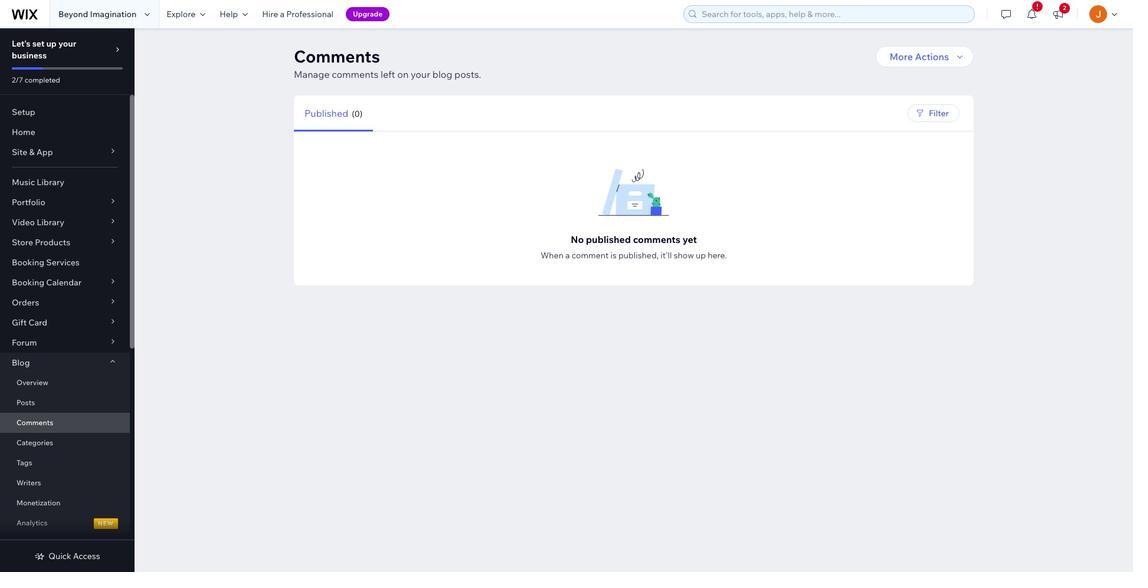 Task type: locate. For each thing, give the bounding box(es) containing it.
actions
[[916, 51, 950, 63]]

1 library from the top
[[37, 177, 64, 188]]

0 vertical spatial library
[[37, 177, 64, 188]]

your right on
[[411, 69, 431, 80]]

comments inside no published comments yet when a comment is published, it'll show up here.
[[634, 234, 681, 246]]

comments inside sidebar element
[[17, 419, 53, 428]]

0 horizontal spatial comments
[[332, 69, 379, 80]]

library up products
[[37, 217, 64, 228]]

your
[[58, 38, 76, 49], [411, 69, 431, 80]]

1 vertical spatial a
[[566, 250, 570, 261]]

1 vertical spatial comments
[[634, 234, 681, 246]]

no published comments yet when a comment is published, it'll show up here.
[[541, 234, 727, 261]]

booking for booking calendar
[[12, 278, 44, 288]]

comments
[[294, 46, 380, 67], [17, 419, 53, 428]]

products
[[35, 237, 70, 248]]

comments up categories
[[17, 419, 53, 428]]

comments inside comments manage comments left on your blog posts.
[[294, 46, 380, 67]]

2 booking from the top
[[12, 278, 44, 288]]

library up portfolio dropdown button
[[37, 177, 64, 188]]

your inside comments manage comments left on your blog posts.
[[411, 69, 431, 80]]

manage
[[294, 69, 330, 80]]

tags link
[[0, 454, 130, 474]]

site & app button
[[0, 142, 130, 162]]

forum
[[12, 338, 37, 348]]

1 horizontal spatial up
[[696, 250, 706, 261]]

monetization link
[[0, 494, 130, 514]]

0 horizontal spatial comments
[[17, 419, 53, 428]]

tags
[[17, 459, 32, 468]]

booking calendar
[[12, 278, 82, 288]]

2 library from the top
[[37, 217, 64, 228]]

2/7 completed
[[12, 76, 60, 84]]

music library link
[[0, 172, 130, 193]]

1 vertical spatial up
[[696, 250, 706, 261]]

business
[[12, 50, 47, 61]]

posts
[[17, 399, 35, 408]]

booking up the orders
[[12, 278, 44, 288]]

orders
[[12, 298, 39, 308]]

booking services
[[12, 257, 80, 268]]

2 button
[[1046, 0, 1072, 28]]

1 vertical spatial your
[[411, 69, 431, 80]]

groups
[[12, 539, 41, 549]]

booking down the store
[[12, 257, 44, 268]]

categories link
[[0, 433, 130, 454]]

calendar
[[46, 278, 82, 288]]

)
[[360, 108, 363, 119]]

booking
[[12, 257, 44, 268], [12, 278, 44, 288]]

quick access
[[49, 552, 100, 562]]

booking inside dropdown button
[[12, 278, 44, 288]]

forum button
[[0, 333, 130, 353]]

gift card
[[12, 318, 47, 328]]

left
[[381, 69, 396, 80]]

library
[[37, 177, 64, 188], [37, 217, 64, 228]]

quick
[[49, 552, 71, 562]]

up
[[46, 38, 57, 49], [696, 250, 706, 261]]

1 vertical spatial comments
[[17, 419, 53, 428]]

0 vertical spatial booking
[[12, 257, 44, 268]]

published ( 0 )
[[305, 107, 363, 119]]

filter button
[[908, 105, 960, 122]]

store products
[[12, 237, 70, 248]]

comments for comments
[[17, 419, 53, 428]]

0 vertical spatial your
[[58, 38, 76, 49]]

site
[[12, 147, 27, 158]]

up left here.
[[696, 250, 706, 261]]

1 booking from the top
[[12, 257, 44, 268]]

a right hire
[[280, 9, 285, 19]]

up right the set
[[46, 38, 57, 49]]

hire a professional link
[[255, 0, 341, 28]]

no
[[571, 234, 584, 246]]

portfolio button
[[0, 193, 130, 213]]

store products button
[[0, 233, 130, 253]]

a
[[280, 9, 285, 19], [566, 250, 570, 261]]

0 horizontal spatial a
[[280, 9, 285, 19]]

1 horizontal spatial a
[[566, 250, 570, 261]]

0 horizontal spatial up
[[46, 38, 57, 49]]

beyond
[[58, 9, 88, 19]]

let's set up your business
[[12, 38, 76, 61]]

1 horizontal spatial comments
[[634, 234, 681, 246]]

comments up it'll in the top right of the page
[[634, 234, 681, 246]]

1 vertical spatial library
[[37, 217, 64, 228]]

0 vertical spatial comments
[[332, 69, 379, 80]]

blog button
[[0, 353, 130, 373]]

hire a professional
[[262, 9, 334, 19]]

1 horizontal spatial comments
[[294, 46, 380, 67]]

booking for booking services
[[12, 257, 44, 268]]

comments up manage on the top of page
[[294, 46, 380, 67]]

1 vertical spatial booking
[[12, 278, 44, 288]]

up inside let's set up your business
[[46, 38, 57, 49]]

comments inside comments manage comments left on your blog posts.
[[332, 69, 379, 80]]

0 vertical spatial a
[[280, 9, 285, 19]]

a right "when"
[[566, 250, 570, 261]]

home link
[[0, 122, 130, 142]]

posts link
[[0, 393, 130, 413]]

help
[[220, 9, 238, 19]]

blog
[[12, 358, 30, 369]]

0 vertical spatial up
[[46, 38, 57, 49]]

quick access button
[[34, 552, 100, 562]]

is
[[611, 250, 617, 261]]

0 horizontal spatial your
[[58, 38, 76, 49]]

your right the set
[[58, 38, 76, 49]]

comments
[[332, 69, 379, 80], [634, 234, 681, 246]]

0 vertical spatial comments
[[294, 46, 380, 67]]

library inside dropdown button
[[37, 217, 64, 228]]

hire
[[262, 9, 278, 19]]

1 horizontal spatial your
[[411, 69, 431, 80]]

comments left left
[[332, 69, 379, 80]]



Task type: describe. For each thing, give the bounding box(es) containing it.
comments manage comments left on your blog posts.
[[294, 46, 482, 80]]

professional
[[287, 9, 334, 19]]

comments for comments
[[332, 69, 379, 80]]

orders button
[[0, 293, 130, 313]]

sidebar element
[[0, 28, 135, 573]]

set
[[32, 38, 45, 49]]

booking calendar button
[[0, 273, 130, 293]]

&
[[29, 147, 35, 158]]

groups link
[[0, 534, 130, 554]]

more actions button
[[876, 46, 974, 67]]

video
[[12, 217, 35, 228]]

access
[[73, 552, 100, 562]]

beyond imagination
[[58, 9, 137, 19]]

filter
[[930, 108, 950, 119]]

video library
[[12, 217, 64, 228]]

overview link
[[0, 373, 130, 393]]

yet
[[683, 234, 697, 246]]

app
[[36, 147, 53, 158]]

setup link
[[0, 102, 130, 122]]

writers
[[17, 479, 41, 488]]

new
[[98, 520, 114, 528]]

2
[[1064, 4, 1067, 12]]

published
[[305, 107, 349, 119]]

a inside no published comments yet when a comment is published, it'll show up here.
[[566, 250, 570, 261]]

2/7
[[12, 76, 23, 84]]

booking services link
[[0, 253, 130, 273]]

it'll
[[661, 250, 672, 261]]

up inside no published comments yet when a comment is published, it'll show up here.
[[696, 250, 706, 261]]

card
[[29, 318, 47, 328]]

blog
[[433, 69, 453, 80]]

(
[[352, 108, 355, 119]]

posts.
[[455, 69, 482, 80]]

music library
[[12, 177, 64, 188]]

here.
[[708, 250, 727, 261]]

gift card button
[[0, 313, 130, 333]]

upgrade button
[[346, 7, 390, 21]]

more actions
[[890, 51, 950, 63]]

comment
[[572, 250, 609, 261]]

on
[[398, 69, 409, 80]]

comments for no
[[634, 234, 681, 246]]

writers link
[[0, 474, 130, 494]]

music
[[12, 177, 35, 188]]

site & app
[[12, 147, 53, 158]]

gift
[[12, 318, 27, 328]]

published
[[586, 234, 631, 246]]

categories
[[17, 439, 53, 448]]

analytics
[[17, 519, 48, 528]]

your inside let's set up your business
[[58, 38, 76, 49]]

video library button
[[0, 213, 130, 233]]

library for music library
[[37, 177, 64, 188]]

0
[[355, 108, 360, 119]]

home
[[12, 127, 35, 138]]

store
[[12, 237, 33, 248]]

Search for tools, apps, help & more... field
[[699, 6, 972, 22]]

comments link
[[0, 413, 130, 433]]

let's
[[12, 38, 30, 49]]

published,
[[619, 250, 659, 261]]

help button
[[213, 0, 255, 28]]

imagination
[[90, 9, 137, 19]]

when
[[541, 250, 564, 261]]

upgrade
[[353, 9, 383, 18]]

more
[[890, 51, 914, 63]]

portfolio
[[12, 197, 45, 208]]

monetization
[[17, 499, 60, 508]]

comments for comments manage comments left on your blog posts.
[[294, 46, 380, 67]]

show
[[674, 250, 694, 261]]

setup
[[12, 107, 35, 118]]

services
[[46, 257, 80, 268]]

library for video library
[[37, 217, 64, 228]]

explore
[[167, 9, 196, 19]]

completed
[[25, 76, 60, 84]]



Task type: vqa. For each thing, say whether or not it's contained in the screenshot.
Categories link
yes



